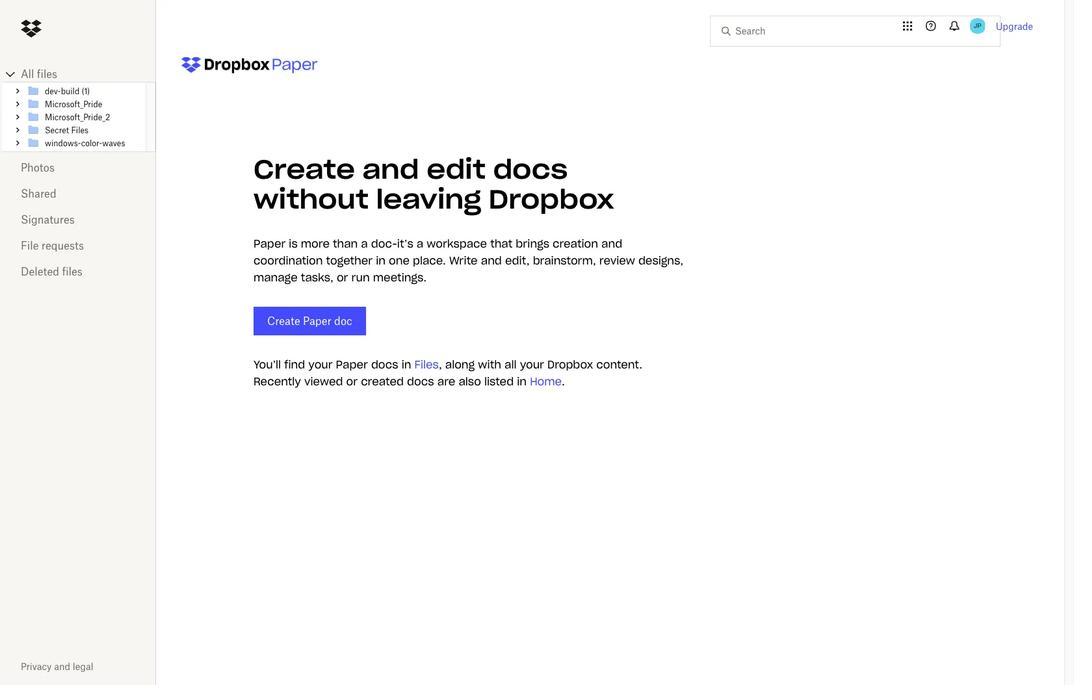 Task type: locate. For each thing, give the bounding box(es) containing it.
privacy and legal
[[21, 661, 93, 672]]

signatures link
[[21, 207, 135, 233]]

build
[[61, 86, 80, 96]]

paper left the is at top
[[254, 237, 286, 250]]

in for coordination
[[376, 254, 386, 267]]

jp
[[974, 21, 982, 30]]

1 vertical spatial files
[[62, 265, 82, 278]]

you'll find your paper docs in files
[[254, 358, 439, 371]]

that
[[490, 237, 513, 250]]

along
[[445, 358, 475, 371]]

group
[[2, 82, 156, 152]]

0 horizontal spatial in
[[376, 254, 386, 267]]

1 horizontal spatial files
[[62, 265, 82, 278]]

secret files
[[45, 125, 89, 135]]

all files tree
[[2, 66, 156, 152]]

in down doc-
[[376, 254, 386, 267]]

or down you'll find your paper docs in files
[[346, 375, 358, 388]]

paper inside button
[[303, 315, 331, 328]]

dev-build (1) link
[[27, 84, 144, 98]]

windows-color-waves link
[[27, 136, 144, 150]]

in inside paper is more than a doc-it's a workspace that brings creation and coordination together in one place. write and edit, brainstorm, review designs, manage tasks, or run meetings.
[[376, 254, 386, 267]]

1 horizontal spatial files
[[415, 358, 439, 371]]

0 horizontal spatial docs
[[371, 358, 398, 371]]

jp button
[[967, 16, 988, 36]]

your
[[308, 358, 333, 371], [520, 358, 544, 371]]

1 horizontal spatial docs
[[407, 375, 434, 388]]

1 your from the left
[[308, 358, 333, 371]]

secret
[[45, 125, 69, 135]]

2 vertical spatial docs
[[407, 375, 434, 388]]

creation
[[553, 237, 598, 250]]

0 vertical spatial files
[[71, 125, 89, 135]]

docs
[[493, 153, 568, 186], [371, 358, 398, 371], [407, 375, 434, 388]]

0 vertical spatial dropbox
[[489, 183, 614, 216]]

files down microsoft_pride_2
[[71, 125, 89, 135]]

0 vertical spatial docs
[[493, 153, 568, 186]]

files down file requests link at top
[[62, 265, 82, 278]]

0 horizontal spatial files
[[71, 125, 89, 135]]

0 horizontal spatial files
[[37, 68, 57, 81]]

a right it's
[[417, 237, 423, 250]]

windows-color-waves
[[45, 138, 125, 148]]

microsoft_pride
[[45, 99, 102, 109]]

upgrade link
[[996, 20, 1033, 32]]

files
[[37, 68, 57, 81], [62, 265, 82, 278]]

without
[[254, 183, 369, 216]]

one
[[389, 254, 410, 267]]

files inside secret files link
[[71, 125, 89, 135]]

deleted
[[21, 265, 59, 278]]

0 vertical spatial create
[[254, 153, 355, 186]]

create
[[254, 153, 355, 186], [267, 315, 300, 328]]

tasks,
[[301, 271, 333, 284]]

a right the than at the top left of the page
[[361, 237, 368, 250]]

0 vertical spatial in
[[376, 254, 386, 267]]

0 vertical spatial or
[[337, 271, 348, 284]]

files up the dev-
[[37, 68, 57, 81]]

and
[[363, 153, 419, 186], [602, 237, 622, 250], [481, 254, 502, 267], [54, 661, 70, 672]]

files link
[[415, 358, 439, 371]]

windows-
[[45, 138, 81, 148]]

1 horizontal spatial your
[[520, 358, 544, 371]]

files up "are" in the left bottom of the page
[[415, 358, 439, 371]]

0 vertical spatial paper
[[254, 237, 286, 250]]

in right listed
[[517, 375, 527, 388]]

meetings.
[[373, 271, 427, 284]]

in inside the , along with all your dropbox content. recently viewed or created docs are also listed in
[[517, 375, 527, 388]]

you'll
[[254, 358, 281, 371]]

or left run
[[337, 271, 348, 284]]

0 horizontal spatial your
[[308, 358, 333, 371]]

paper up the viewed
[[336, 358, 368, 371]]

file requests link
[[21, 233, 135, 259]]

privacy and legal link
[[21, 661, 156, 672]]

docs inside create and edit docs without leaving dropbox
[[493, 153, 568, 186]]

1 vertical spatial create
[[267, 315, 300, 328]]

dev-
[[45, 86, 61, 96]]

1 horizontal spatial paper
[[303, 315, 331, 328]]

also
[[459, 375, 481, 388]]

2 vertical spatial in
[[517, 375, 527, 388]]

edit
[[427, 153, 486, 186]]

in left files link
[[402, 358, 411, 371]]

deleted files link
[[21, 259, 135, 285]]

1 horizontal spatial a
[[417, 237, 423, 250]]

0 vertical spatial files
[[37, 68, 57, 81]]

content.
[[597, 358, 643, 371]]

edit,
[[505, 254, 530, 267]]

upgrade
[[996, 20, 1033, 32]]

your up the viewed
[[308, 358, 333, 371]]

files inside tree
[[37, 68, 57, 81]]

dropbox
[[489, 183, 614, 216], [548, 358, 593, 371]]

microsoft_pride_2
[[45, 112, 110, 122]]

paper left doc
[[303, 315, 331, 328]]

recently
[[254, 375, 301, 388]]

, along with all your dropbox content. recently viewed or created docs are also listed in
[[254, 358, 643, 388]]

files
[[71, 125, 89, 135], [415, 358, 439, 371]]

2 vertical spatial paper
[[336, 358, 368, 371]]

2 your from the left
[[520, 358, 544, 371]]

files for all files
[[37, 68, 57, 81]]

2 horizontal spatial docs
[[493, 153, 568, 186]]

in
[[376, 254, 386, 267], [402, 358, 411, 371], [517, 375, 527, 388]]

manage
[[254, 271, 298, 284]]

dropbox paper logo image
[[180, 53, 319, 75]]

signatures
[[21, 213, 75, 226]]

0 horizontal spatial paper
[[254, 237, 286, 250]]

or
[[337, 271, 348, 284], [346, 375, 358, 388]]

create inside button
[[267, 315, 300, 328]]

create inside create and edit docs without leaving dropbox
[[254, 153, 355, 186]]

than
[[333, 237, 358, 250]]

run
[[351, 271, 370, 284]]

your right all in the left of the page
[[520, 358, 544, 371]]

group containing dev-build (1)
[[2, 82, 156, 152]]

file
[[21, 239, 39, 252]]

dropbox up . at the bottom right of page
[[548, 358, 593, 371]]

color-
[[81, 138, 102, 148]]

coordination
[[254, 254, 323, 267]]

and inside create and edit docs without leaving dropbox
[[363, 153, 419, 186]]

1 vertical spatial paper
[[303, 315, 331, 328]]

2 horizontal spatial in
[[517, 375, 527, 388]]

a
[[361, 237, 368, 250], [417, 237, 423, 250]]

1 vertical spatial or
[[346, 375, 358, 388]]

1 vertical spatial dropbox
[[548, 358, 593, 371]]

paper
[[254, 237, 286, 250], [303, 315, 331, 328], [336, 358, 368, 371]]

photos
[[21, 161, 55, 174]]

dropbox up the brings
[[489, 183, 614, 216]]

with
[[478, 358, 501, 371]]

create for create and edit docs without leaving dropbox
[[254, 153, 355, 186]]

2 horizontal spatial paper
[[336, 358, 368, 371]]

1 vertical spatial docs
[[371, 358, 398, 371]]

1 vertical spatial in
[[402, 358, 411, 371]]

create paper doc button
[[254, 307, 366, 336]]

it's
[[397, 237, 413, 250]]

0 horizontal spatial a
[[361, 237, 368, 250]]



Task type: vqa. For each thing, say whether or not it's contained in the screenshot.
the "without" at top
yes



Task type: describe. For each thing, give the bounding box(es) containing it.
listed
[[484, 375, 514, 388]]

created
[[361, 375, 404, 388]]

home link
[[530, 375, 562, 388]]

in for also
[[517, 375, 527, 388]]

waves
[[102, 138, 125, 148]]

shared
[[21, 187, 56, 200]]

viewed
[[304, 375, 343, 388]]

files for deleted files
[[62, 265, 82, 278]]

together
[[326, 254, 373, 267]]

requests
[[42, 239, 84, 252]]

all files
[[21, 68, 57, 81]]

brainstorm,
[[533, 254, 596, 267]]

dropbox inside create and edit docs without leaving dropbox
[[489, 183, 614, 216]]

privacy
[[21, 661, 52, 672]]

leaving
[[376, 183, 481, 216]]

microsoft_pride_2 link
[[27, 110, 144, 124]]

find
[[284, 358, 305, 371]]

workspace
[[427, 237, 487, 250]]

1 horizontal spatial in
[[402, 358, 411, 371]]

all
[[21, 68, 34, 81]]

review
[[599, 254, 635, 267]]

photos link
[[21, 155, 135, 181]]

create paper doc
[[267, 315, 352, 328]]

docs inside the , along with all your dropbox content. recently viewed or created docs are also listed in
[[407, 375, 434, 388]]

1 a from the left
[[361, 237, 368, 250]]

create and edit docs without leaving dropbox
[[254, 153, 614, 216]]

designs,
[[639, 254, 684, 267]]

home image
[[21, 18, 42, 39]]

(1)
[[82, 86, 90, 96]]

is
[[289, 237, 298, 250]]

brings
[[516, 237, 549, 250]]

more
[[301, 237, 330, 250]]

secret files link
[[27, 123, 144, 137]]

microsoft_pride link
[[27, 97, 144, 111]]

create for create paper doc
[[267, 315, 300, 328]]

,
[[439, 358, 442, 371]]

1 vertical spatial files
[[415, 358, 439, 371]]

or inside paper is more than a doc-it's a workspace that brings creation and coordination together in one place. write and edit, brainstorm, review designs, manage tasks, or run meetings.
[[337, 271, 348, 284]]

all
[[505, 358, 517, 371]]

doc-
[[371, 237, 397, 250]]

deleted files
[[21, 265, 82, 278]]

2 a from the left
[[417, 237, 423, 250]]

.
[[562, 375, 565, 388]]

home .
[[530, 375, 565, 388]]

home
[[530, 375, 562, 388]]

write
[[449, 254, 478, 267]]

are
[[437, 375, 455, 388]]

legal
[[73, 661, 93, 672]]

shared link
[[21, 181, 135, 207]]

paper is more than a doc-it's a workspace that brings creation and coordination together in one place. write and edit, brainstorm, review designs, manage tasks, or run meetings.
[[254, 237, 684, 284]]

Search text field
[[735, 24, 973, 38]]

file requests
[[21, 239, 84, 252]]

or inside the , along with all your dropbox content. recently viewed or created docs are also listed in
[[346, 375, 358, 388]]

doc
[[334, 315, 352, 328]]

place.
[[413, 254, 446, 267]]

dropbox inside the , along with all your dropbox content. recently viewed or created docs are also listed in
[[548, 358, 593, 371]]

dev-build (1)
[[45, 86, 90, 96]]

your inside the , along with all your dropbox content. recently viewed or created docs are also listed in
[[520, 358, 544, 371]]

all files link
[[21, 66, 156, 82]]

paper inside paper is more than a doc-it's a workspace that brings creation and coordination together in one place. write and edit, brainstorm, review designs, manage tasks, or run meetings.
[[254, 237, 286, 250]]



